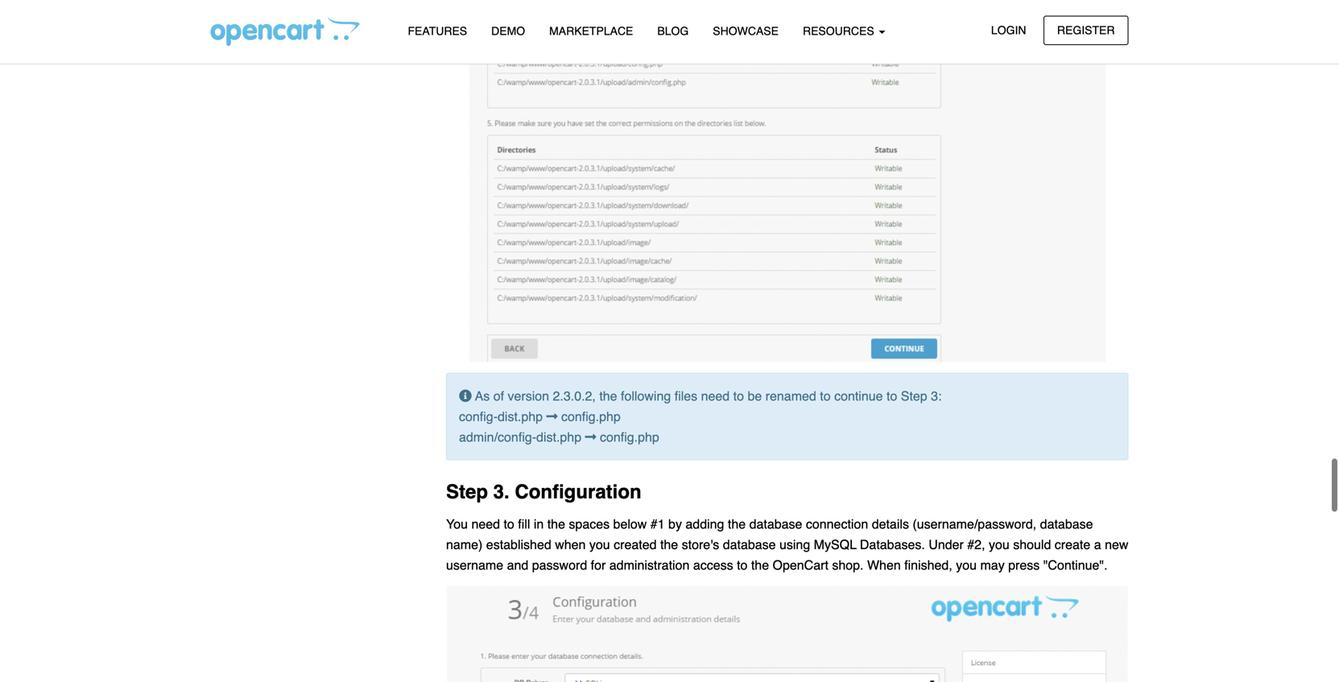 Task type: describe. For each thing, give the bounding box(es) containing it.
database up the access at the right of the page
[[723, 532, 776, 547]]

alert containing as of version 2.3.0.2, the following files need to be renamed to continue to step 3:
[[446, 367, 1129, 455]]

mysql
[[814, 532, 857, 547]]

administration
[[610, 552, 690, 567]]

3:
[[931, 383, 942, 398]]

when
[[868, 552, 901, 567]]

created
[[614, 532, 657, 547]]

opencart step3 image
[[446, 580, 1129, 682]]

the down the by at the bottom of page
[[661, 532, 679, 547]]

register
[[1058, 24, 1115, 37]]

the left opencart
[[752, 552, 770, 567]]

long arrow alt right image for config-dist.php
[[547, 404, 558, 417]]

continue
[[835, 383, 883, 398]]

opencart - open source shopping cart solution image
[[211, 17, 360, 46]]

1 horizontal spatial need
[[701, 383, 730, 398]]

you
[[446, 511, 468, 526]]

admin/config-dist.php
[[459, 424, 585, 439]]

using
[[780, 532, 811, 547]]

login link
[[978, 16, 1041, 45]]

opencart
[[773, 552, 829, 567]]

for
[[591, 552, 606, 567]]

to right continue at the right bottom
[[887, 383, 898, 398]]

features link
[[396, 17, 479, 45]]

connection
[[806, 511, 869, 526]]

opencart step2 image
[[469, 0, 1107, 357]]

features
[[408, 25, 467, 37]]

admin/config-
[[459, 424, 537, 439]]

under
[[929, 532, 964, 547]]

the inside alert
[[600, 383, 618, 398]]

finished,
[[905, 552, 953, 567]]

blog link
[[646, 17, 701, 45]]

when
[[555, 532, 586, 547]]

2.3.0.2,
[[553, 383, 596, 398]]

step 3. configuration
[[446, 475, 642, 498]]

(username/password,
[[913, 511, 1037, 526]]

0 horizontal spatial you
[[590, 532, 610, 547]]

renamed
[[766, 383, 817, 398]]

following
[[621, 383, 671, 398]]

marketplace link
[[538, 17, 646, 45]]

be
[[748, 383, 762, 398]]

details
[[872, 511, 910, 526]]

databases.
[[860, 532, 926, 547]]

config.php for admin/config-dist.php
[[597, 424, 660, 439]]

resources link
[[791, 17, 898, 45]]

1 horizontal spatial you
[[957, 552, 977, 567]]

version
[[508, 383, 550, 398]]

the right in
[[548, 511, 566, 526]]

need inside you need to fill in the spaces below #1 by adding the database connection details (username/password, database name) established when you created the store's database using mysql databases. under #2, you should create a new username and password for administration access to the opencart shop. when finished, you may press "continue".
[[472, 511, 500, 526]]

database up create
[[1041, 511, 1094, 526]]

the right adding in the right of the page
[[728, 511, 746, 526]]



Task type: vqa. For each thing, say whether or not it's contained in the screenshot.
the bottom with
no



Task type: locate. For each thing, give the bounding box(es) containing it.
dist.php for config-
[[498, 404, 543, 418]]

demo
[[492, 25, 525, 37]]

new
[[1105, 532, 1129, 547]]

config-
[[459, 404, 498, 418]]

register link
[[1044, 16, 1129, 45]]

step left 3:
[[901, 383, 928, 398]]

blog
[[658, 25, 689, 37]]

dist.php
[[498, 404, 543, 418], [537, 424, 582, 439]]

2 horizontal spatial you
[[989, 532, 1010, 547]]

dist.php for admin/config-
[[537, 424, 582, 439]]

#2,
[[968, 532, 986, 547]]

1 vertical spatial dist.php
[[537, 424, 582, 439]]

"continue".
[[1044, 552, 1108, 567]]

below
[[614, 511, 647, 526]]

1 horizontal spatial long arrow alt right image
[[585, 425, 597, 438]]

to left be
[[734, 383, 744, 398]]

press
[[1009, 552, 1040, 567]]

established
[[486, 532, 552, 547]]

0 vertical spatial dist.php
[[498, 404, 543, 418]]

and
[[507, 552, 529, 567]]

alert
[[446, 367, 1129, 455]]

you
[[590, 532, 610, 547], [989, 532, 1010, 547], [957, 552, 977, 567]]

create
[[1055, 532, 1091, 547]]

step up you
[[446, 475, 488, 498]]

0 vertical spatial long arrow alt right image
[[547, 404, 558, 417]]

0 vertical spatial step
[[901, 383, 928, 398]]

spaces
[[569, 511, 610, 526]]

as of version 2.3.0.2, the following files need to be renamed to continue to step 3:
[[472, 383, 942, 398]]

of
[[494, 383, 504, 398]]

demo link
[[479, 17, 538, 45]]

by
[[669, 511, 682, 526]]

config-dist.php
[[459, 404, 547, 418]]

database
[[750, 511, 803, 526], [1041, 511, 1094, 526], [723, 532, 776, 547]]

config.php
[[558, 404, 621, 418], [597, 424, 660, 439]]

step
[[901, 383, 928, 398], [446, 475, 488, 498]]

password
[[532, 552, 588, 567]]

#1
[[651, 511, 665, 526]]

0 horizontal spatial need
[[472, 511, 500, 526]]

long arrow alt right image for admin/config-dist.php
[[585, 425, 597, 438]]

may
[[981, 552, 1005, 567]]

the right 2.3.0.2,
[[600, 383, 618, 398]]

to
[[734, 383, 744, 398], [820, 383, 831, 398], [887, 383, 898, 398], [504, 511, 515, 526], [737, 552, 748, 567]]

database up using
[[750, 511, 803, 526]]

0 vertical spatial config.php
[[558, 404, 621, 418]]

showcase link
[[701, 17, 791, 45]]

username
[[446, 552, 504, 567]]

config.php for config-dist.php
[[558, 404, 621, 418]]

dist.php down 2.3.0.2,
[[537, 424, 582, 439]]

login
[[992, 24, 1027, 37]]

to left continue at the right bottom
[[820, 383, 831, 398]]

0 horizontal spatial step
[[446, 475, 488, 498]]

need right files
[[701, 383, 730, 398]]

0 horizontal spatial long arrow alt right image
[[547, 404, 558, 417]]

configuration
[[515, 475, 642, 498]]

need
[[701, 383, 730, 398], [472, 511, 500, 526]]

you up for
[[590, 532, 610, 547]]

you up may
[[989, 532, 1010, 547]]

3.
[[494, 475, 510, 498]]

1 vertical spatial long arrow alt right image
[[585, 425, 597, 438]]

name)
[[446, 532, 483, 547]]

shop.
[[833, 552, 864, 567]]

you need to fill in the spaces below #1 by adding the database connection details (username/password, database name) established when you created the store's database using mysql databases. under #2, you should create a new username and password for administration access to the opencart shop. when finished, you may press "continue".
[[446, 511, 1129, 567]]

1 horizontal spatial step
[[901, 383, 928, 398]]

store's
[[682, 532, 720, 547]]

step inside alert
[[901, 383, 928, 398]]

config.php down 2.3.0.2,
[[558, 404, 621, 418]]

1 vertical spatial config.php
[[597, 424, 660, 439]]

showcase
[[713, 25, 779, 37]]

fill
[[518, 511, 530, 526]]

adding
[[686, 511, 725, 526]]

0 vertical spatial need
[[701, 383, 730, 398]]

long arrow alt right image
[[547, 404, 558, 417], [585, 425, 597, 438]]

info circle image
[[459, 384, 472, 397]]

1 vertical spatial need
[[472, 511, 500, 526]]

config.php down following
[[597, 424, 660, 439]]

access
[[694, 552, 734, 567]]

as
[[475, 383, 490, 398]]

you down #2,
[[957, 552, 977, 567]]

marketplace
[[550, 25, 634, 37]]

a
[[1095, 532, 1102, 547]]

should
[[1014, 532, 1052, 547]]

in
[[534, 511, 544, 526]]

1 vertical spatial step
[[446, 475, 488, 498]]

to right the access at the right of the page
[[737, 552, 748, 567]]

resources
[[803, 25, 878, 37]]

files
[[675, 383, 698, 398]]

to left fill
[[504, 511, 515, 526]]

dist.php up admin/config-dist.php
[[498, 404, 543, 418]]

the
[[600, 383, 618, 398], [548, 511, 566, 526], [728, 511, 746, 526], [661, 532, 679, 547], [752, 552, 770, 567]]

need right you
[[472, 511, 500, 526]]



